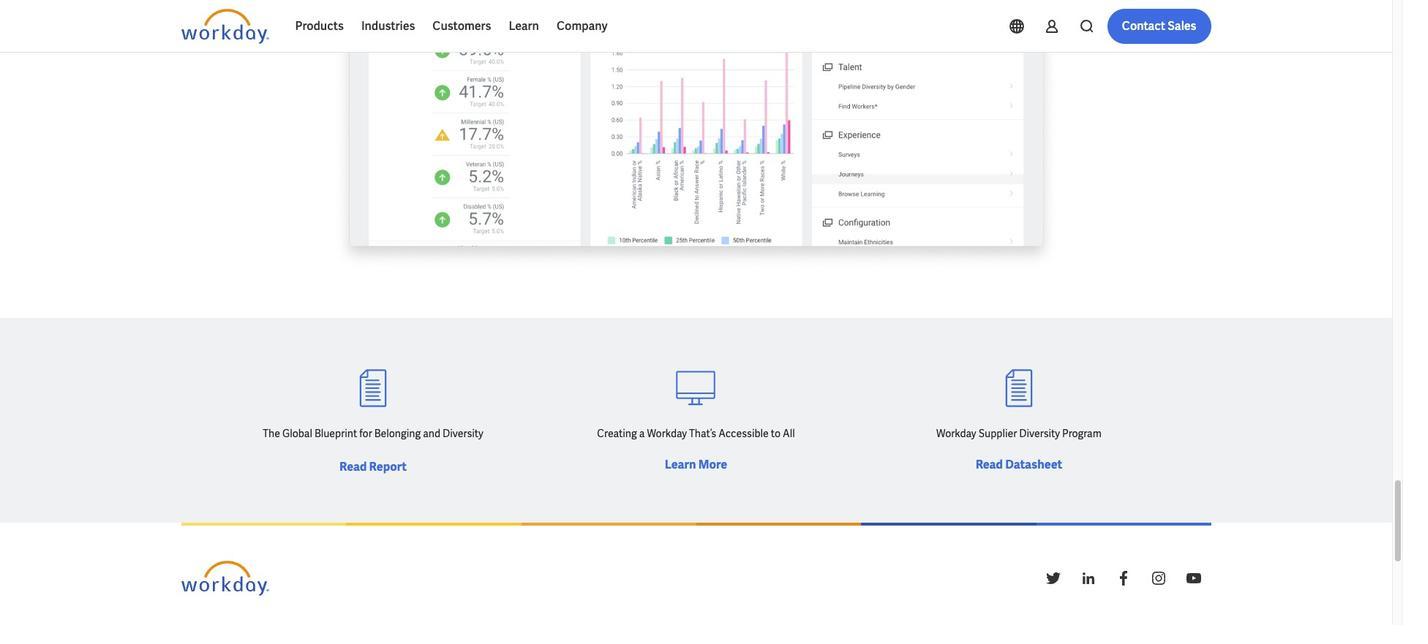 Task type: describe. For each thing, give the bounding box(es) containing it.
more
[[699, 457, 728, 473]]

go to facebook image
[[1115, 570, 1133, 587]]

program
[[1063, 427, 1102, 440]]

global
[[282, 427, 313, 440]]

customers button
[[424, 9, 500, 44]]

company button
[[548, 9, 617, 44]]

1 workday from the left
[[647, 427, 687, 440]]

go to youtube image
[[1185, 570, 1203, 587]]

industries
[[361, 18, 415, 34]]

read datasheet
[[976, 457, 1063, 473]]

go to twitter image
[[1045, 570, 1062, 587]]

go to instagram image
[[1150, 570, 1168, 587]]

read for read report
[[340, 459, 367, 475]]

industries button
[[353, 9, 424, 44]]

learn for learn
[[509, 18, 539, 34]]

a
[[640, 427, 645, 440]]

contact sales
[[1123, 18, 1197, 34]]

to
[[771, 427, 781, 440]]

accessible
[[719, 427, 769, 440]]

read report link
[[340, 459, 407, 475]]

products button
[[287, 9, 353, 44]]

contact
[[1123, 18, 1166, 34]]

learn more link
[[665, 457, 728, 473]]

creating a workday that's accessible to all
[[597, 427, 795, 440]]

that's
[[690, 427, 717, 440]]

supplier
[[979, 427, 1018, 440]]



Task type: locate. For each thing, give the bounding box(es) containing it.
the
[[263, 427, 280, 440]]

0 horizontal spatial diversity
[[443, 427, 484, 440]]

0 horizontal spatial read
[[340, 459, 367, 475]]

learn more
[[665, 457, 728, 473]]

blueprint
[[315, 427, 357, 440]]

1 horizontal spatial read
[[976, 457, 1003, 473]]

diversity up datasheet
[[1020, 427, 1061, 440]]

learn for learn more
[[665, 457, 696, 473]]

1 vertical spatial learn
[[665, 457, 696, 473]]

2 go to the homepage image from the top
[[181, 561, 269, 596]]

learn inside "dropdown button"
[[509, 18, 539, 34]]

diversity
[[443, 427, 484, 440], [1020, 427, 1061, 440]]

report
[[369, 459, 407, 475]]

sales
[[1168, 18, 1197, 34]]

read for read datasheet
[[976, 457, 1003, 473]]

customers
[[433, 18, 491, 34]]

0 vertical spatial learn
[[509, 18, 539, 34]]

for
[[360, 427, 372, 440]]

the global blueprint for belonging and diversity
[[263, 427, 484, 440]]

read report
[[340, 459, 407, 475]]

workday
[[647, 427, 687, 440], [937, 427, 977, 440]]

workday right a
[[647, 427, 687, 440]]

and
[[423, 427, 441, 440]]

belonging
[[375, 427, 421, 440]]

products
[[295, 18, 344, 34]]

workday supplier diversity program
[[937, 427, 1102, 440]]

all
[[783, 427, 795, 440]]

1 go to the homepage image from the top
[[181, 9, 269, 44]]

0 horizontal spatial workday
[[647, 427, 687, 440]]

learn left company
[[509, 18, 539, 34]]

contact sales link
[[1108, 9, 1212, 44]]

diversity right and
[[443, 427, 484, 440]]

learn
[[509, 18, 539, 34], [665, 457, 696, 473]]

1 horizontal spatial workday
[[937, 427, 977, 440]]

creating
[[597, 427, 637, 440]]

read datasheet link
[[976, 457, 1063, 473]]

learn left more
[[665, 457, 696, 473]]

read down supplier
[[976, 457, 1003, 473]]

1 horizontal spatial diversity
[[1020, 427, 1061, 440]]

1 vertical spatial go to the homepage image
[[181, 561, 269, 596]]

datasheet
[[1006, 457, 1063, 473]]

2 workday from the left
[[937, 427, 977, 440]]

workday left supplier
[[937, 427, 977, 440]]

go to the homepage image
[[181, 9, 269, 44], [181, 561, 269, 596]]

2 diversity from the left
[[1020, 427, 1061, 440]]

0 horizontal spatial learn
[[509, 18, 539, 34]]

1 diversity from the left
[[443, 427, 484, 440]]

1 horizontal spatial learn
[[665, 457, 696, 473]]

company
[[557, 18, 608, 34]]

0 vertical spatial go to the homepage image
[[181, 9, 269, 44]]

read left report
[[340, 459, 367, 475]]

read
[[976, 457, 1003, 473], [340, 459, 367, 475]]

learn button
[[500, 9, 548, 44]]

go to linkedin image
[[1080, 570, 1098, 587]]



Task type: vqa. For each thing, say whether or not it's contained in the screenshot.
Go to YouTube IMAGE
yes



